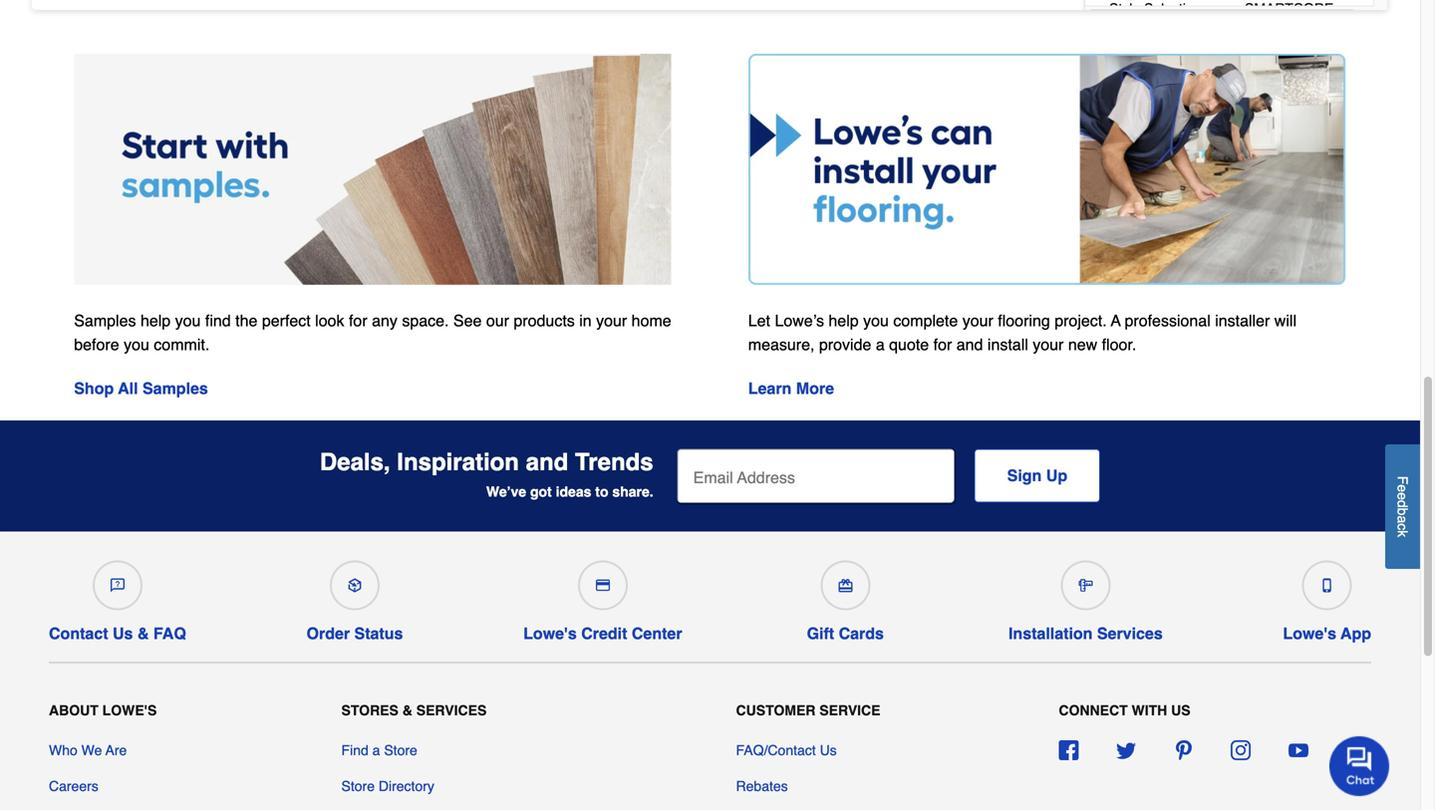 Task type: locate. For each thing, give the bounding box(es) containing it.
1 horizontal spatial lowe's
[[524, 624, 577, 643]]

f e e d b a c k
[[1395, 476, 1411, 537]]

1 vertical spatial store
[[341, 778, 375, 794]]

0 horizontal spatial help
[[141, 311, 171, 330]]

before
[[74, 335, 119, 354]]

faq
[[153, 624, 186, 643]]

samples down commit.
[[143, 379, 208, 398]]

contact us & faq link
[[49, 553, 186, 643]]

contact
[[49, 624, 108, 643]]

careers
[[49, 778, 98, 794]]

and inside let lowe's help you complete your flooring project. a professional installer will measure,     provide a quote for and install your new floor.
[[957, 335, 983, 354]]

1 e from the top
[[1395, 485, 1411, 492]]

pickup image
[[348, 579, 362, 593]]

you up provide
[[863, 311, 889, 330]]

lowe's up are
[[102, 703, 157, 719]]

chat invite button image
[[1330, 736, 1391, 796]]

0 horizontal spatial &
[[137, 624, 149, 643]]

and inside the deals, inspiration and trends we've got ideas to share.
[[526, 449, 568, 476]]

stores
[[341, 703, 399, 719]]

0 vertical spatial us
[[113, 624, 133, 643]]

learn more link
[[748, 379, 834, 398]]

0 horizontal spatial a
[[372, 743, 380, 759]]

0 horizontal spatial for
[[349, 311, 367, 330]]

share.
[[612, 484, 654, 500]]

1 vertical spatial for
[[934, 335, 952, 354]]

credit card image
[[596, 579, 610, 593]]

d
[[1395, 500, 1411, 508]]

help up provide
[[829, 311, 859, 330]]

0 vertical spatial and
[[957, 335, 983, 354]]

our
[[486, 311, 509, 330]]

2 horizontal spatial lowe's
[[1283, 624, 1337, 643]]

e up d on the right of the page
[[1395, 485, 1411, 492]]

new
[[1068, 335, 1098, 354]]

1 horizontal spatial for
[[934, 335, 952, 354]]

& left faq
[[137, 624, 149, 643]]

1 horizontal spatial store
[[384, 743, 417, 759]]

gift cards link
[[803, 553, 888, 643]]

rebates
[[736, 778, 788, 794]]

lowe's left credit
[[524, 624, 577, 643]]

1 horizontal spatial banner image
[[748, 54, 1347, 286]]

1 horizontal spatial samples
[[143, 379, 208, 398]]

connect
[[1059, 703, 1128, 719]]

&
[[137, 624, 149, 643], [402, 703, 413, 719]]

connect with us
[[1059, 703, 1191, 719]]

k
[[1395, 530, 1411, 537]]

about lowe's
[[49, 703, 157, 719]]

installer
[[1215, 311, 1270, 330]]

& right the stores
[[402, 703, 413, 719]]

1 banner image from the left
[[74, 54, 672, 286]]

e up b
[[1395, 492, 1411, 500]]

lowe's for lowe's app
[[1283, 624, 1337, 643]]

trends
[[575, 449, 654, 476]]

1 help from the left
[[141, 311, 171, 330]]

help up commit.
[[141, 311, 171, 330]]

products
[[514, 311, 575, 330]]

2 horizontal spatial your
[[1033, 335, 1064, 354]]

lowe's credit center
[[524, 624, 682, 643]]

1 vertical spatial and
[[526, 449, 568, 476]]

0 horizontal spatial and
[[526, 449, 568, 476]]

all
[[118, 379, 138, 398]]

1 horizontal spatial a
[[876, 335, 885, 354]]

samples up before
[[74, 311, 136, 330]]

1 horizontal spatial you
[[175, 311, 201, 330]]

0 vertical spatial samples
[[74, 311, 136, 330]]

store up directory on the bottom
[[384, 743, 417, 759]]

a left the quote
[[876, 335, 885, 354]]

provide
[[819, 335, 872, 354]]

installation services
[[1009, 624, 1163, 643]]

gift
[[807, 624, 835, 643]]

who we are
[[49, 743, 127, 759]]

lowe's
[[524, 624, 577, 643], [1283, 624, 1337, 643], [102, 703, 157, 719]]

look
[[315, 311, 344, 330]]

find a store link
[[341, 741, 417, 761]]

deals,
[[320, 449, 390, 476]]

shop all samples
[[74, 379, 208, 398]]

your up install
[[963, 311, 994, 330]]

0 horizontal spatial banner image
[[74, 54, 672, 286]]

directory
[[379, 778, 435, 794]]

credit
[[581, 624, 627, 643]]

installation
[[1009, 624, 1093, 643]]

0 vertical spatial a
[[876, 335, 885, 354]]

store down find
[[341, 778, 375, 794]]

1 horizontal spatial &
[[402, 703, 413, 719]]

us right contact
[[113, 624, 133, 643]]

a right find
[[372, 743, 380, 759]]

1 horizontal spatial and
[[957, 335, 983, 354]]

deals, inspiration and trends we've got ideas to share.
[[320, 449, 654, 500]]

style selections
[[1110, 0, 1209, 16]]

customer service
[[736, 703, 881, 719]]

a up k
[[1395, 516, 1411, 523]]

the
[[235, 311, 258, 330]]

twitter image
[[1117, 741, 1136, 761]]

find
[[341, 743, 369, 759]]

services up connect with us
[[1097, 624, 1163, 643]]

status
[[354, 624, 403, 643]]

0 horizontal spatial lowe's
[[102, 703, 157, 719]]

us down customer service
[[820, 743, 837, 759]]

for left any
[[349, 311, 367, 330]]

instagram image
[[1231, 741, 1251, 761]]

0 vertical spatial services
[[1097, 624, 1163, 643]]

e
[[1395, 485, 1411, 492], [1395, 492, 1411, 500]]

a inside button
[[1395, 516, 1411, 523]]

home
[[632, 311, 672, 330]]

for
[[349, 311, 367, 330], [934, 335, 952, 354]]

store
[[384, 743, 417, 759], [341, 778, 375, 794]]

0 horizontal spatial you
[[124, 335, 149, 354]]

2 horizontal spatial you
[[863, 311, 889, 330]]

ideas
[[556, 484, 592, 500]]

0 horizontal spatial your
[[596, 311, 627, 330]]

careers link
[[49, 777, 98, 796]]

1 vertical spatial us
[[820, 743, 837, 759]]

any
[[372, 311, 398, 330]]

1 vertical spatial samples
[[143, 379, 208, 398]]

rebates link
[[736, 777, 788, 796]]

you up commit.
[[175, 311, 201, 330]]

floor.
[[1102, 335, 1137, 354]]

1 vertical spatial &
[[402, 703, 413, 719]]

1 horizontal spatial us
[[820, 743, 837, 759]]

see
[[453, 311, 482, 330]]

and left install
[[957, 335, 983, 354]]

us
[[113, 624, 133, 643], [820, 743, 837, 759]]

order
[[307, 624, 350, 643]]

got
[[530, 484, 552, 500]]

for inside let lowe's help you complete your flooring project. a professional installer will measure,     provide a quote for and install your new floor.
[[934, 335, 952, 354]]

your right in
[[596, 311, 627, 330]]

banner image for for
[[74, 54, 672, 286]]

2 horizontal spatial a
[[1395, 516, 1411, 523]]

banner image
[[74, 54, 672, 286], [748, 54, 1347, 286]]

you right before
[[124, 335, 149, 354]]

sign
[[1007, 467, 1042, 485]]

services right the stores
[[416, 703, 487, 719]]

project.
[[1055, 311, 1107, 330]]

0 horizontal spatial services
[[416, 703, 487, 719]]

for down 'complete'
[[934, 335, 952, 354]]

0 horizontal spatial samples
[[74, 311, 136, 330]]

customer
[[736, 703, 816, 719]]

us for contact
[[113, 624, 133, 643]]

1 horizontal spatial your
[[963, 311, 994, 330]]

help
[[141, 311, 171, 330], [829, 311, 859, 330]]

0 vertical spatial for
[[349, 311, 367, 330]]

services
[[1097, 624, 1163, 643], [416, 703, 487, 719]]

1 horizontal spatial help
[[829, 311, 859, 330]]

samples
[[74, 311, 136, 330], [143, 379, 208, 398]]

0 horizontal spatial us
[[113, 624, 133, 643]]

0 horizontal spatial store
[[341, 778, 375, 794]]

1 vertical spatial a
[[1395, 516, 1411, 523]]

app
[[1341, 624, 1372, 643]]

find
[[205, 311, 231, 330]]

flooring
[[998, 311, 1050, 330]]

style
[[1110, 0, 1141, 16]]

and
[[957, 335, 983, 354], [526, 449, 568, 476]]

lowe's left the app
[[1283, 624, 1337, 643]]

2 banner image from the left
[[748, 54, 1347, 286]]

perfect
[[262, 311, 311, 330]]

2 help from the left
[[829, 311, 859, 330]]

faq/contact us
[[736, 743, 837, 759]]

let lowe's help you complete your flooring project. a professional installer will measure,     provide a quote for and install your new floor.
[[748, 311, 1297, 354]]

inspiration
[[397, 449, 519, 476]]

0 vertical spatial store
[[384, 743, 417, 759]]

faq/contact us link
[[736, 741, 837, 761]]

and up got
[[526, 449, 568, 476]]

will
[[1275, 311, 1297, 330]]

your down flooring
[[1033, 335, 1064, 354]]



Task type: describe. For each thing, give the bounding box(es) containing it.
cards
[[839, 624, 884, 643]]

gift cards
[[807, 624, 884, 643]]

to
[[595, 484, 609, 500]]

order status link
[[307, 553, 403, 643]]

f
[[1395, 476, 1411, 485]]

center
[[632, 624, 682, 643]]

facebook image
[[1059, 741, 1079, 761]]

banner image for project.
[[748, 54, 1347, 286]]

1 horizontal spatial services
[[1097, 624, 1163, 643]]

sign up
[[1007, 467, 1068, 485]]

we've
[[486, 484, 526, 500]]

faq/contact
[[736, 743, 816, 759]]

help inside 'samples help you find the perfect look for any space. see our products in your home before     you commit.'
[[141, 311, 171, 330]]

who
[[49, 743, 78, 759]]

c
[[1395, 523, 1411, 530]]

help inside let lowe's help you complete your flooring project. a professional installer will measure,     provide a quote for and install your new floor.
[[829, 311, 859, 330]]

space.
[[402, 311, 449, 330]]

for inside 'samples help you find the perfect look for any space. see our products in your home before     you commit.'
[[349, 311, 367, 330]]

let
[[748, 311, 771, 330]]

b
[[1395, 508, 1411, 516]]

about
[[49, 703, 98, 719]]

sign up button
[[975, 449, 1101, 503]]

learn more
[[748, 379, 834, 398]]

samples help you find the perfect look for any space. see our products in your home before     you commit.
[[74, 311, 672, 354]]

customer care image
[[111, 579, 125, 593]]

us for faq/contact
[[820, 743, 837, 759]]

smartcore button
[[1237, 0, 1373, 57]]

with
[[1132, 703, 1168, 719]]

measure,
[[748, 335, 815, 354]]

professional
[[1125, 311, 1211, 330]]

a inside let lowe's help you complete your flooring project. a professional installer will measure,     provide a quote for and install your new floor.
[[876, 335, 885, 354]]

installation services link
[[1009, 553, 1163, 643]]

order status
[[307, 624, 403, 643]]

2 e from the top
[[1395, 492, 1411, 500]]

in
[[579, 311, 592, 330]]

contact us & faq
[[49, 624, 186, 643]]

a
[[1111, 311, 1121, 330]]

we
[[81, 743, 102, 759]]

1 vertical spatial services
[[416, 703, 487, 719]]

your inside 'samples help you find the perfect look for any space. see our products in your home before     you commit.'
[[596, 311, 627, 330]]

shop all samples link
[[74, 379, 208, 398]]

stores & services
[[341, 703, 487, 719]]

style selections button
[[1102, 0, 1237, 57]]

Email Address email field
[[678, 449, 955, 503]]

who we are link
[[49, 741, 127, 761]]

smartcore
[[1245, 0, 1334, 16]]

2 vertical spatial a
[[372, 743, 380, 759]]

us
[[1171, 703, 1191, 719]]

gift card image
[[839, 579, 853, 593]]

selections
[[1144, 0, 1209, 16]]

lowe's app link
[[1283, 553, 1372, 643]]

install
[[988, 335, 1029, 354]]

store directory
[[341, 778, 435, 794]]

store directory link
[[341, 777, 435, 796]]

up
[[1046, 467, 1068, 485]]

commit.
[[154, 335, 210, 354]]

samples inside 'samples help you find the perfect look for any space. see our products in your home before     you commit.'
[[74, 311, 136, 330]]

youtube image
[[1289, 741, 1309, 761]]

mobile image
[[1321, 579, 1335, 593]]

lowe's credit center link
[[524, 553, 682, 643]]

service
[[820, 703, 881, 719]]

lowe's
[[775, 311, 824, 330]]

pinterest image
[[1174, 741, 1194, 761]]

you inside let lowe's help you complete your flooring project. a professional installer will measure,     provide a quote for and install your new floor.
[[863, 311, 889, 330]]

learn
[[748, 379, 792, 398]]

sign up form
[[678, 449, 1101, 505]]

0 vertical spatial &
[[137, 624, 149, 643]]

more
[[796, 379, 834, 398]]

find a store
[[341, 743, 417, 759]]

lowe's for lowe's credit center
[[524, 624, 577, 643]]

quote
[[889, 335, 929, 354]]

dimensions image
[[1079, 579, 1093, 593]]

f e e d b a c k button
[[1386, 444, 1421, 569]]

complete
[[894, 311, 958, 330]]

are
[[106, 743, 127, 759]]

shop
[[74, 379, 114, 398]]



Task type: vqa. For each thing, say whether or not it's contained in the screenshot.
help
yes



